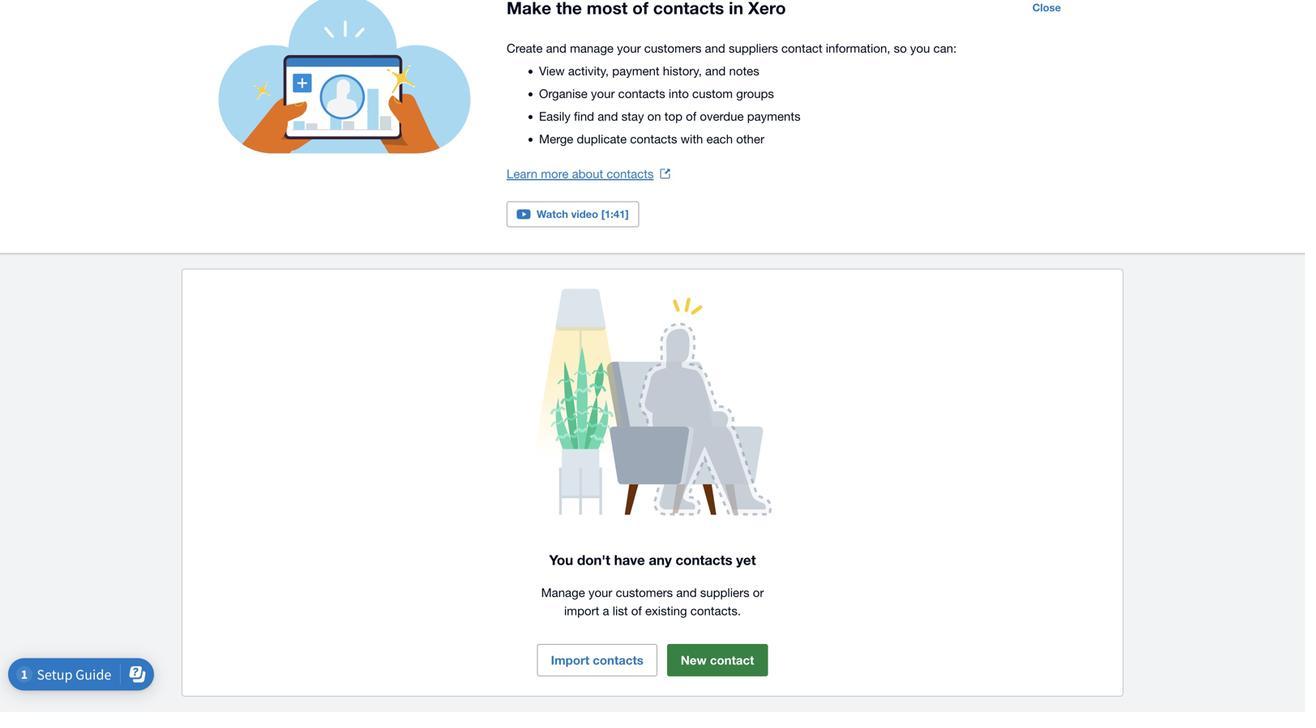 Task type: describe. For each thing, give the bounding box(es) containing it.
history,
[[663, 64, 702, 78]]

new contact button
[[667, 645, 768, 677]]

groups
[[737, 86, 774, 101]]

video
[[571, 208, 599, 221]]

custom
[[693, 86, 733, 101]]

payment
[[612, 64, 660, 78]]

import
[[564, 604, 600, 618]]

list
[[613, 604, 628, 618]]

your for payment
[[591, 86, 615, 101]]

payments
[[747, 109, 801, 123]]

0 vertical spatial your
[[617, 41, 641, 55]]

0 vertical spatial of
[[686, 109, 697, 123]]

top
[[665, 109, 683, 123]]

yet
[[736, 552, 756, 568]]

create and manage your customers and suppliers contact information, so you can:
[[507, 41, 957, 55]]

manage
[[541, 586, 585, 600]]

other
[[736, 132, 765, 146]]

more
[[541, 167, 569, 181]]

contacts left 'yet'
[[676, 552, 733, 568]]

import contacts
[[551, 654, 644, 668]]

[1:41]
[[601, 208, 629, 221]]

and inside the manage your customers and suppliers or import a list of existing contacts.
[[677, 586, 697, 600]]

suppliers inside the manage your customers and suppliers or import a list of existing contacts.
[[700, 586, 750, 600]]

merge
[[539, 132, 574, 146]]

manage
[[570, 41, 614, 55]]

find
[[574, 109, 594, 123]]

watch video [1:41]
[[537, 208, 629, 221]]

new contact
[[681, 654, 754, 668]]

learn more about contacts
[[507, 167, 654, 181]]

view
[[539, 64, 565, 78]]

view activity, payment history, and notes
[[539, 64, 760, 78]]

customers inside the manage your customers and suppliers or import a list of existing contacts.
[[616, 586, 673, 600]]

import contacts button
[[537, 645, 657, 677]]

you
[[549, 552, 573, 568]]

each
[[707, 132, 733, 146]]

about
[[572, 167, 603, 181]]

your for have
[[589, 586, 613, 600]]

easily
[[539, 109, 571, 123]]



Task type: locate. For each thing, give the bounding box(es) containing it.
customers up existing
[[616, 586, 673, 600]]

easily find and stay on top of overdue payments
[[539, 109, 801, 123]]

activity,
[[568, 64, 609, 78]]

suppliers
[[729, 41, 778, 55], [700, 586, 750, 600]]

you
[[911, 41, 930, 55]]

learn
[[507, 167, 538, 181]]

organise your contacts into custom groups
[[539, 86, 774, 101]]

information,
[[826, 41, 891, 55]]

close button
[[1023, 0, 1071, 21]]

manage your customers and suppliers or import a list of existing contacts.
[[541, 586, 764, 618]]

with
[[681, 132, 703, 146]]

1 vertical spatial customers
[[616, 586, 673, 600]]

0 vertical spatial suppliers
[[729, 41, 778, 55]]

1 vertical spatial contact
[[710, 654, 754, 668]]

learn more about contacts link
[[507, 163, 670, 185]]

1 vertical spatial your
[[591, 86, 615, 101]]

contacts right import
[[593, 654, 644, 668]]

a
[[603, 604, 609, 618]]

suppliers up contacts.
[[700, 586, 750, 600]]

customers
[[644, 41, 702, 55], [616, 586, 673, 600]]

your down activity,
[[591, 86, 615, 101]]

duplicate
[[577, 132, 627, 146]]

contacts down merge duplicate contacts with each other at the top of the page
[[607, 167, 654, 181]]

organise
[[539, 86, 588, 101]]

any
[[649, 552, 672, 568]]

contacts down on
[[630, 132, 677, 146]]

overdue
[[700, 109, 744, 123]]

watch
[[537, 208, 568, 221]]

watch video [1:41] button
[[507, 202, 640, 227]]

new
[[681, 654, 707, 668]]

you don't have any contacts yet
[[549, 552, 756, 568]]

contacts down payment
[[618, 86, 666, 101]]

of right top
[[686, 109, 697, 123]]

of right "list"
[[632, 604, 642, 618]]

0 vertical spatial customers
[[644, 41, 702, 55]]

import
[[551, 654, 590, 668]]

0 vertical spatial contact
[[782, 41, 823, 55]]

you don't have any contacts yet image
[[202, 289, 1104, 516]]

your
[[617, 41, 641, 55], [591, 86, 615, 101], [589, 586, 613, 600]]

1 vertical spatial of
[[632, 604, 642, 618]]

1 horizontal spatial of
[[686, 109, 697, 123]]

of
[[686, 109, 697, 123], [632, 604, 642, 618]]

have
[[614, 552, 645, 568]]

customers up history,
[[644, 41, 702, 55]]

of inside the manage your customers and suppliers or import a list of existing contacts.
[[632, 604, 642, 618]]

0 horizontal spatial contact
[[710, 654, 754, 668]]

into
[[669, 86, 689, 101]]

existing
[[645, 604, 687, 618]]

or
[[753, 586, 764, 600]]

don't
[[577, 552, 611, 568]]

your inside the manage your customers and suppliers or import a list of existing contacts.
[[589, 586, 613, 600]]

notes
[[729, 64, 760, 78]]

contact
[[782, 41, 823, 55], [710, 654, 754, 668]]

suppliers up notes
[[729, 41, 778, 55]]

create
[[507, 41, 543, 55]]

contact inside button
[[710, 654, 754, 668]]

contact left information,
[[782, 41, 823, 55]]

contacts.
[[691, 604, 741, 618]]

contacts inside button
[[593, 654, 644, 668]]

merge duplicate contacts with each other
[[539, 132, 765, 146]]

your up a
[[589, 586, 613, 600]]

1 vertical spatial suppliers
[[700, 586, 750, 600]]

2 vertical spatial your
[[589, 586, 613, 600]]

contact right new
[[710, 654, 754, 668]]

and
[[546, 41, 567, 55], [705, 41, 726, 55], [706, 64, 726, 78], [598, 109, 618, 123], [677, 586, 697, 600]]

1 horizontal spatial contact
[[782, 41, 823, 55]]

so
[[894, 41, 907, 55]]

your up payment
[[617, 41, 641, 55]]

close
[[1033, 1, 1061, 14]]

contacts
[[618, 86, 666, 101], [630, 132, 677, 146], [607, 167, 654, 181], [676, 552, 733, 568], [593, 654, 644, 668]]

on
[[648, 109, 661, 123]]

can:
[[934, 41, 957, 55]]

0 horizontal spatial of
[[632, 604, 642, 618]]

stay
[[622, 109, 644, 123]]



Task type: vqa. For each thing, say whether or not it's contained in the screenshot.
Projection time frame
no



